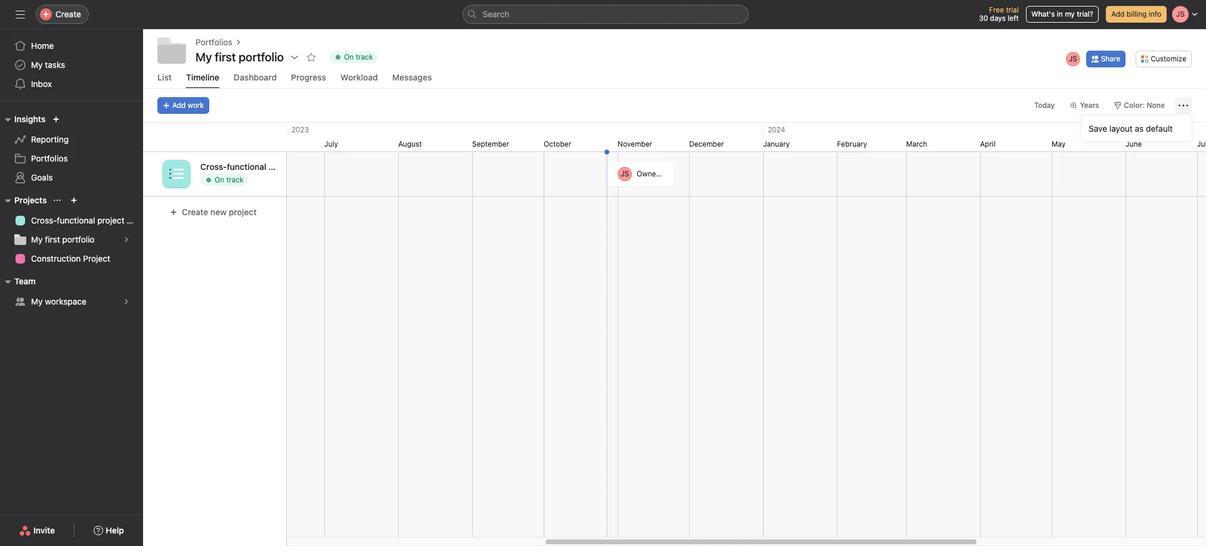 Task type: vqa. For each thing, say whether or not it's contained in the screenshot.
the Create presentation
no



Task type: locate. For each thing, give the bounding box(es) containing it.
my inside my tasks link
[[31, 60, 43, 70]]

construction project link
[[7, 249, 136, 268]]

1 vertical spatial track
[[226, 175, 244, 184]]

track up create new project
[[226, 175, 244, 184]]

today
[[1035, 101, 1055, 110]]

new project or portfolio image
[[71, 197, 78, 204]]

plan
[[299, 162, 316, 172], [127, 215, 143, 225]]

insights button
[[0, 112, 46, 126]]

0 horizontal spatial portfolios
[[31, 153, 68, 163]]

on
[[344, 52, 354, 61], [215, 175, 224, 184]]

1 horizontal spatial on track
[[344, 52, 373, 61]]

0 horizontal spatial on
[[215, 175, 224, 184]]

goals link
[[7, 168, 136, 187]]

0 horizontal spatial portfolios link
[[7, 149, 136, 168]]

0 vertical spatial functional
[[227, 162, 266, 172]]

cross-functional project plan up portfolio at left
[[31, 215, 143, 225]]

1 horizontal spatial track
[[356, 52, 373, 61]]

february
[[838, 140, 868, 149]]

1 horizontal spatial cross-functional project plan
[[200, 162, 316, 172]]

0 vertical spatial track
[[356, 52, 373, 61]]

cross-
[[200, 162, 227, 172], [31, 215, 57, 225]]

share
[[1102, 54, 1121, 63]]

0 horizontal spatial add
[[172, 101, 186, 110]]

my inside my workspace link
[[31, 296, 43, 307]]

on track up the workload
[[344, 52, 373, 61]]

1 horizontal spatial portfolios
[[196, 37, 232, 47]]

1 horizontal spatial portfolios link
[[196, 36, 232, 49]]

add left work
[[172, 101, 186, 110]]

project down "2023"
[[269, 162, 297, 172]]

0 vertical spatial on track
[[344, 52, 373, 61]]

0 horizontal spatial track
[[226, 175, 244, 184]]

create inside create new project button
[[182, 207, 208, 217]]

add
[[1112, 10, 1125, 18], [172, 101, 186, 110]]

my left tasks on the left top of the page
[[31, 60, 43, 70]]

on up create new project
[[215, 175, 224, 184]]

portfolios link up my first portfolio
[[196, 36, 232, 49]]

1 horizontal spatial on
[[344, 52, 354, 61]]

my left first
[[31, 234, 43, 245]]

first portfolio
[[215, 50, 284, 64]]

plan down "2023"
[[299, 162, 316, 172]]

js
[[1069, 54, 1078, 63], [621, 169, 629, 178]]

create new project
[[182, 207, 257, 217]]

1 vertical spatial portfolios
[[31, 153, 68, 163]]

1 horizontal spatial add
[[1112, 10, 1125, 18]]

0 horizontal spatial project
[[97, 215, 124, 225]]

add work button
[[157, 97, 209, 114]]

1 vertical spatial plan
[[127, 215, 143, 225]]

left
[[1008, 14, 1019, 23]]

customize button
[[1137, 50, 1192, 67]]

project right new
[[229, 207, 257, 217]]

portfolios link down reporting
[[7, 149, 136, 168]]

cross-functional project plan down "2023"
[[200, 162, 316, 172]]

0 horizontal spatial cross-functional project plan
[[31, 215, 143, 225]]

functional
[[227, 162, 266, 172], [57, 215, 95, 225]]

1 horizontal spatial project
[[229, 207, 257, 217]]

2024 january
[[764, 125, 790, 149]]

insights element
[[0, 109, 143, 190]]

portfolios inside insights element
[[31, 153, 68, 163]]

home
[[31, 41, 54, 51]]

track up the workload
[[356, 52, 373, 61]]

my for my tasks
[[31, 60, 43, 70]]

on up the workload
[[344, 52, 354, 61]]

0 horizontal spatial create
[[55, 9, 81, 19]]

show options, current sort, top image
[[54, 197, 61, 204]]

1 horizontal spatial functional
[[227, 162, 266, 172]]

project inside button
[[229, 207, 257, 217]]

my tasks
[[31, 60, 65, 70]]

my workspace
[[31, 296, 86, 307]]

home link
[[7, 36, 136, 55]]

see details, my workspace image
[[123, 298, 130, 305]]

invite button
[[11, 520, 63, 542]]

create inside create "dropdown button"
[[55, 9, 81, 19]]

progress
[[291, 72, 326, 82]]

1 horizontal spatial create
[[182, 207, 208, 217]]

1 vertical spatial portfolios link
[[7, 149, 136, 168]]

add left billing
[[1112, 10, 1125, 18]]

my up the timeline
[[196, 50, 212, 64]]

november
[[618, 140, 653, 149]]

0 vertical spatial cross-
[[200, 162, 227, 172]]

cross-functional project plan
[[200, 162, 316, 172], [31, 215, 143, 225]]

dashboard link
[[234, 72, 277, 88]]

0 vertical spatial js
[[1069, 54, 1078, 63]]

inbox
[[31, 79, 52, 89]]

js down november
[[621, 169, 629, 178]]

search
[[483, 9, 510, 19]]

progress link
[[291, 72, 326, 88]]

on track up create new project
[[215, 175, 244, 184]]

free
[[990, 5, 1005, 14]]

portfolios link
[[196, 36, 232, 49], [7, 149, 136, 168]]

1 horizontal spatial cross-
[[200, 162, 227, 172]]

team
[[14, 276, 36, 286]]

track
[[356, 52, 373, 61], [226, 175, 244, 184]]

workspace
[[45, 296, 86, 307]]

track inside popup button
[[356, 52, 373, 61]]

0 horizontal spatial on track
[[215, 175, 244, 184]]

0 vertical spatial plan
[[299, 162, 316, 172]]

new image
[[53, 116, 60, 123]]

0 vertical spatial on
[[344, 52, 354, 61]]

0 horizontal spatial cross-
[[31, 215, 57, 225]]

project for create new project button
[[229, 207, 257, 217]]

add inside button
[[172, 101, 186, 110]]

insights
[[14, 114, 46, 124]]

create
[[55, 9, 81, 19], [182, 207, 208, 217]]

my inside the my first portfolio link
[[31, 234, 43, 245]]

portfolios up my first portfolio
[[196, 37, 232, 47]]

1 vertical spatial add
[[172, 101, 186, 110]]

create up the home link at the top of page
[[55, 9, 81, 19]]

0 vertical spatial create
[[55, 9, 81, 19]]

august
[[398, 140, 422, 149]]

0 horizontal spatial plan
[[127, 215, 143, 225]]

js left share button
[[1069, 54, 1078, 63]]

1 vertical spatial cross-
[[31, 215, 57, 225]]

functional up portfolio at left
[[57, 215, 95, 225]]

my
[[1065, 10, 1075, 18]]

0 horizontal spatial functional
[[57, 215, 95, 225]]

cross- right list "image"
[[200, 162, 227, 172]]

project up see details, my first portfolio icon
[[97, 215, 124, 225]]

0 vertical spatial add
[[1112, 10, 1125, 18]]

1 vertical spatial functional
[[57, 215, 95, 225]]

project
[[269, 162, 297, 172], [229, 207, 257, 217], [97, 215, 124, 225]]

construction project
[[31, 254, 110, 264]]

on track
[[344, 52, 373, 61], [215, 175, 244, 184]]

my down team
[[31, 296, 43, 307]]

my first portfolio link
[[7, 230, 136, 249]]

layout
[[1110, 123, 1133, 133]]

add inside button
[[1112, 10, 1125, 18]]

plan up see details, my first portfolio icon
[[127, 215, 143, 225]]

save layout as default
[[1089, 123, 1173, 133]]

september
[[472, 140, 510, 149]]

project
[[83, 254, 110, 264]]

projects button
[[0, 193, 47, 208]]

functional up create new project
[[227, 162, 266, 172]]

years button
[[1066, 97, 1105, 114]]

1 vertical spatial create
[[182, 207, 208, 217]]

0 horizontal spatial js
[[621, 169, 629, 178]]

create left new
[[182, 207, 208, 217]]

1 vertical spatial cross-functional project plan
[[31, 215, 143, 225]]

cross- up first
[[31, 215, 57, 225]]

portfolios down reporting
[[31, 153, 68, 163]]



Task type: describe. For each thing, give the bounding box(es) containing it.
1 vertical spatial on
[[215, 175, 224, 184]]

inbox link
[[7, 75, 136, 94]]

reporting
[[31, 134, 69, 144]]

portfolios link inside insights element
[[7, 149, 136, 168]]

years
[[1081, 101, 1100, 110]]

projects
[[14, 195, 47, 205]]

cross- inside projects element
[[31, 215, 57, 225]]

customize
[[1151, 54, 1187, 63]]

add for add work
[[172, 101, 186, 110]]

in
[[1058, 10, 1063, 18]]

add billing info button
[[1107, 6, 1167, 23]]

messages
[[392, 72, 432, 82]]

show options image
[[290, 52, 299, 62]]

trial
[[1007, 5, 1019, 14]]

april
[[981, 140, 996, 149]]

add for add billing info
[[1112, 10, 1125, 18]]

my first portfolio
[[31, 234, 95, 245]]

dashboard
[[234, 72, 277, 82]]

on track button
[[325, 49, 383, 66]]

2 horizontal spatial project
[[269, 162, 297, 172]]

trial?
[[1077, 10, 1094, 18]]

cross-functional project plan link
[[7, 211, 143, 230]]

my for my first portfolio
[[31, 234, 43, 245]]

hide sidebar image
[[16, 10, 25, 19]]

new
[[210, 207, 227, 217]]

jul
[[1198, 140, 1207, 149]]

search button
[[463, 5, 749, 24]]

free trial 30 days left
[[980, 5, 1019, 23]]

default
[[1147, 123, 1173, 133]]

1 horizontal spatial plan
[[299, 162, 316, 172]]

global element
[[0, 29, 143, 101]]

list image
[[169, 167, 184, 181]]

july
[[325, 140, 338, 149]]

1 horizontal spatial js
[[1069, 54, 1078, 63]]

on track inside popup button
[[344, 52, 373, 61]]

plan inside the cross-functional project plan link
[[127, 215, 143, 225]]

tasks
[[45, 60, 65, 70]]

teams element
[[0, 271, 143, 314]]

billing
[[1127, 10, 1147, 18]]

my workspace link
[[7, 292, 136, 311]]

team button
[[0, 274, 36, 289]]

project for the cross-functional project plan link
[[97, 215, 124, 225]]

workload link
[[341, 72, 378, 88]]

invite
[[33, 526, 55, 536]]

create for create new project
[[182, 207, 208, 217]]

1 vertical spatial js
[[621, 169, 629, 178]]

workload
[[341, 72, 378, 82]]

0 vertical spatial portfolios link
[[196, 36, 232, 49]]

functional inside projects element
[[57, 215, 95, 225]]

goals
[[31, 172, 53, 183]]

construction
[[31, 254, 81, 264]]

create new project button
[[162, 202, 265, 223]]

portfolio
[[62, 234, 95, 245]]

help
[[106, 526, 124, 536]]

january
[[764, 140, 790, 149]]

timeline link
[[186, 72, 219, 88]]

info
[[1149, 10, 1162, 18]]

none
[[1147, 101, 1166, 110]]

what's
[[1032, 10, 1056, 18]]

december
[[690, 140, 724, 149]]

october
[[544, 140, 572, 149]]

save layout as default link
[[1082, 118, 1192, 139]]

add work
[[172, 101, 204, 110]]

help button
[[86, 520, 132, 542]]

save
[[1089, 123, 1108, 133]]

what's in my trial? button
[[1027, 6, 1099, 23]]

create for create
[[55, 9, 81, 19]]

color:
[[1125, 101, 1146, 110]]

days
[[991, 14, 1006, 23]]

1 vertical spatial on track
[[215, 175, 244, 184]]

cross-functional project plan inside projects element
[[31, 215, 143, 225]]

as
[[1136, 123, 1144, 133]]

work
[[188, 101, 204, 110]]

messages link
[[392, 72, 432, 88]]

timeline
[[186, 72, 219, 82]]

search list box
[[463, 5, 749, 24]]

add to starred image
[[307, 52, 316, 62]]

color: none
[[1125, 101, 1166, 110]]

reporting link
[[7, 130, 136, 149]]

list
[[157, 72, 172, 82]]

see details, my first portfolio image
[[123, 236, 130, 243]]

color: none button
[[1110, 97, 1171, 114]]

my for my workspace
[[31, 296, 43, 307]]

june
[[1126, 140, 1143, 149]]

on inside popup button
[[344, 52, 354, 61]]

first
[[45, 234, 60, 245]]

march
[[907, 140, 928, 149]]

today button
[[1029, 97, 1061, 114]]

may
[[1052, 140, 1066, 149]]

create button
[[36, 5, 89, 24]]

0 vertical spatial portfolios
[[196, 37, 232, 47]]

my for my first portfolio
[[196, 50, 212, 64]]

what's in my trial?
[[1032, 10, 1094, 18]]

more actions image
[[1179, 101, 1189, 110]]

add billing info
[[1112, 10, 1162, 18]]

2024
[[768, 125, 786, 134]]

list link
[[157, 72, 172, 88]]

my first portfolio
[[196, 50, 284, 64]]

0 vertical spatial cross-functional project plan
[[200, 162, 316, 172]]

30
[[980, 14, 989, 23]]

projects element
[[0, 190, 143, 271]]

my tasks link
[[7, 55, 136, 75]]

share button
[[1087, 50, 1126, 67]]



